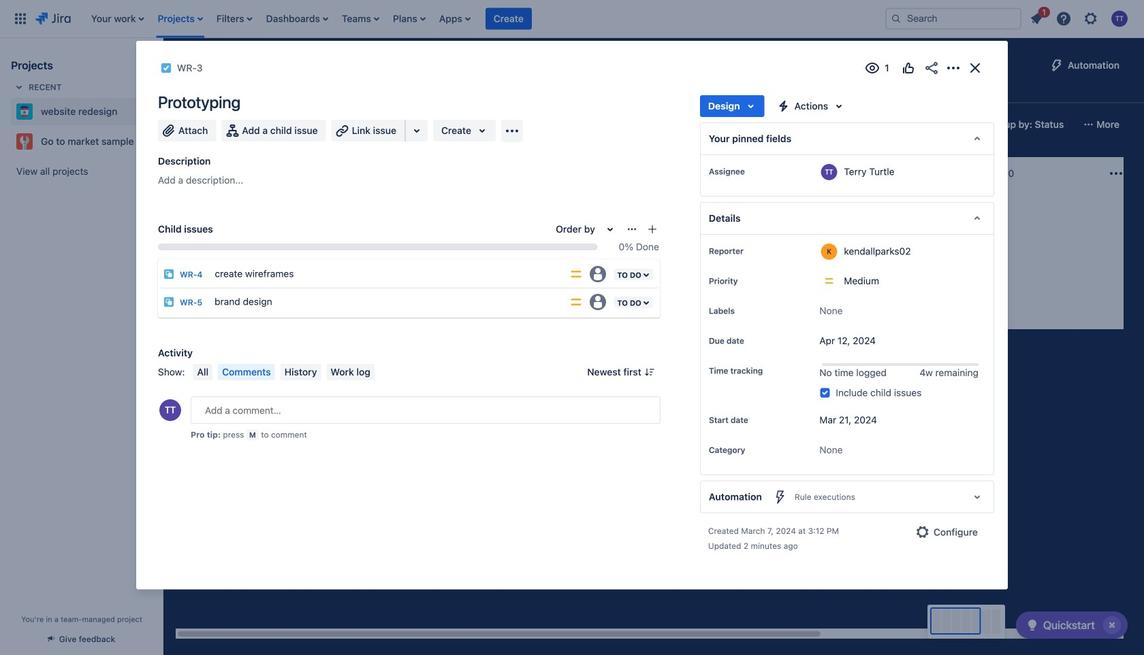 Task type: locate. For each thing, give the bounding box(es) containing it.
jira image
[[35, 11, 71, 27], [35, 11, 71, 27]]

more information about kendallparks02 image
[[821, 244, 837, 260]]

task image
[[161, 63, 172, 74], [384, 232, 395, 242]]

terry turtle image
[[911, 248, 928, 264]]

1 vertical spatial task image
[[384, 232, 395, 242]]

list item
[[87, 0, 148, 38], [154, 0, 207, 38], [212, 0, 256, 38], [262, 0, 332, 38], [338, 0, 383, 38], [389, 0, 430, 38], [435, 0, 475, 38], [485, 0, 532, 38], [1024, 5, 1050, 30]]

1 vertical spatial task image
[[576, 267, 587, 278]]

0 horizontal spatial task image
[[161, 63, 172, 74]]

1 priority: medium image from the top
[[569, 268, 583, 281]]

automation element
[[700, 481, 994, 514]]

dismiss quickstart image
[[1101, 615, 1123, 637]]

vote options: no one has voted for this issue yet. image
[[900, 60, 917, 76]]

0 vertical spatial task image
[[161, 63, 172, 74]]

0 vertical spatial task image
[[192, 232, 203, 242]]

more information about terry turtle image
[[821, 164, 837, 180]]

banner
[[0, 0, 1144, 38]]

menu bar
[[190, 364, 377, 381]]

list
[[84, 0, 874, 38], [1024, 5, 1136, 31]]

1 horizontal spatial list
[[1024, 5, 1136, 31]]

1 horizontal spatial medium image
[[723, 267, 734, 278]]

0 horizontal spatial medium image
[[531, 232, 542, 242]]

add app image
[[504, 123, 520, 139]]

Search board text field
[[181, 115, 285, 134]]

reporter pin to top image
[[746, 246, 757, 257]]

due date: 12 april 2024 image
[[771, 230, 782, 241]]

1 horizontal spatial task image
[[576, 267, 587, 278]]

0 vertical spatial medium image
[[531, 232, 542, 242]]

1 horizontal spatial task image
[[384, 232, 395, 242]]

add people image
[[350, 116, 366, 133]]

actions image
[[945, 60, 962, 76]]

medium image
[[531, 232, 542, 242], [896, 251, 907, 262], [723, 267, 734, 278]]

0 vertical spatial priority: medium image
[[569, 268, 583, 281]]

tab
[[239, 79, 271, 104]]

task image right high icon
[[384, 232, 395, 242]]

None search field
[[885, 8, 1022, 30]]

1 vertical spatial priority: medium image
[[569, 296, 583, 309]]

task image
[[192, 232, 203, 242], [576, 267, 587, 278]]

task image left the copy link to issue image
[[161, 63, 172, 74]]

tab list
[[172, 79, 910, 104]]

medium image for task image to the right
[[531, 232, 542, 242]]

details element
[[700, 202, 994, 235]]

show subtasks image
[[802, 272, 818, 289]]

2 priority: medium image from the top
[[569, 296, 583, 309]]

collapse recent projects image
[[11, 79, 27, 95]]

due date: 12 april 2024 image
[[771, 230, 782, 241]]

dialog
[[136, 41, 1008, 590]]

priority: medium image
[[569, 268, 583, 281], [569, 296, 583, 309]]

1 vertical spatial medium image
[[896, 251, 907, 262]]

2 vertical spatial medium image
[[723, 267, 734, 278]]



Task type: vqa. For each thing, say whether or not it's contained in the screenshot.
Add people Image
yes



Task type: describe. For each thing, give the bounding box(es) containing it.
close image
[[967, 60, 983, 76]]

priority: medium image for issue type: sub-task icon
[[569, 296, 583, 309]]

Add a comment… field
[[191, 397, 661, 424]]

link web pages and more image
[[409, 123, 425, 139]]

automation image
[[1049, 57, 1065, 74]]

labels pin to top image
[[737, 306, 748, 317]]

search image
[[891, 13, 902, 24]]

your pinned fields element
[[700, 123, 994, 155]]

0 horizontal spatial task image
[[192, 232, 203, 242]]

due date pin to top image
[[747, 336, 758, 347]]

0 horizontal spatial list
[[84, 0, 874, 38]]

issue type: sub-task image
[[163, 269, 174, 280]]

high image
[[339, 232, 350, 242]]

Search field
[[885, 8, 1022, 30]]

create child image
[[647, 224, 658, 235]]

copy link to issue image
[[200, 62, 211, 73]]

issue actions image
[[626, 224, 637, 235]]

priority: medium image for issue type: sub-task image
[[569, 268, 583, 281]]

medium image for the rightmost task icon
[[723, 267, 734, 278]]

due date: 20 march 2024 image
[[579, 249, 590, 260]]

issue type: sub-task image
[[163, 297, 174, 308]]

check image
[[1024, 618, 1041, 634]]

primary element
[[8, 0, 874, 38]]

2 horizontal spatial medium image
[[896, 251, 907, 262]]

assignee unpin image
[[748, 166, 759, 177]]

due date: 20 march 2024 image
[[579, 249, 590, 260]]



